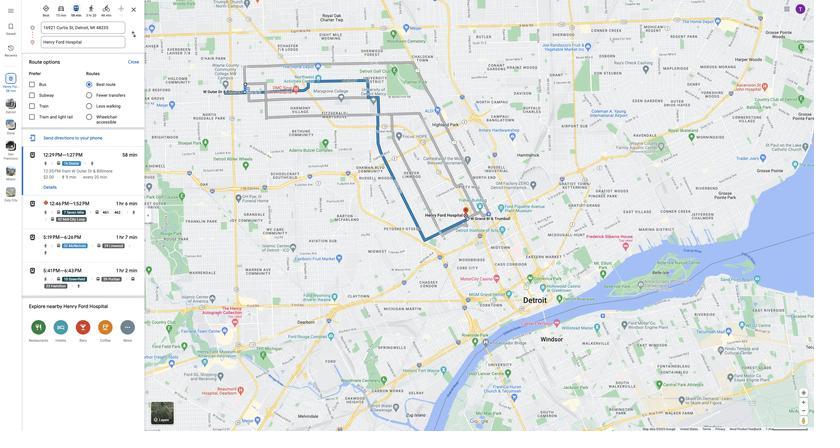 Task type: locate. For each thing, give the bounding box(es) containing it.
2 vertical spatial 2
[[125, 268, 128, 274]]

rail
[[67, 115, 73, 120]]

walk image down alert tooltip
[[43, 211, 48, 215]]

58 inside directions main content
[[122, 152, 128, 158]]

bus image for 23 hamilton
[[131, 277, 135, 282]]

mile
[[77, 211, 84, 215]]

29 linwood
[[104, 244, 123, 249]]

 up henry ford hospital
[[8, 75, 14, 82]]

 for 12:29 pm
[[29, 151, 36, 160]]

transit image left alert tooltip
[[29, 200, 36, 208]]


[[8, 75, 14, 82], [29, 151, 36, 160], [29, 200, 36, 208], [29, 234, 36, 242], [29, 267, 36, 276]]

0 horizontal spatial henry
[[3, 85, 11, 89]]

, then image up 12:35 pm
[[50, 161, 54, 166]]

1 vertical spatial best
[[96, 82, 105, 87]]

16 dexter
[[64, 162, 79, 166]]

 left alert tooltip
[[29, 200, 36, 208]]

menu image
[[7, 7, 14, 14]]

outer
[[77, 169, 87, 174]]

$2.00
[[43, 175, 54, 180]]

2 none field from the top
[[43, 36, 123, 48]]

1 hr 2 min
[[116, 268, 137, 274]]

walking image up 3 hr 20
[[88, 5, 95, 12]]

cycling image
[[103, 5, 110, 12]]

daly
[[4, 199, 11, 203]]

2 horizontal spatial 58
[[122, 152, 128, 158]]

directions
[[54, 136, 74, 141]]

hr up linwood
[[119, 235, 124, 241]]

zoom out image
[[802, 409, 806, 414]]

bus image up hamilton
[[56, 277, 61, 282]]

0 horizontal spatial best
[[43, 14, 49, 17]]

1 horizontal spatial city
[[70, 218, 76, 222]]

1 vertical spatial hospital
[[89, 304, 108, 310]]

biltmore
[[97, 169, 113, 174]]

city
[[12, 199, 17, 203], [70, 218, 76, 222]]

 left 12:29 pm
[[29, 151, 36, 160]]

bus image up 42
[[56, 211, 61, 215]]

1 horizontal spatial ford
[[78, 304, 88, 310]]

2 places element for doral
[[6, 123, 13, 128]]

walk image up & on the top
[[90, 161, 95, 166]]

1 horizontal spatial walking image
[[88, 5, 95, 12]]

1 vertical spatial send
[[730, 428, 737, 432]]

bus image for 16
[[56, 161, 61, 166]]

send inside send product feedback button
[[730, 428, 737, 432]]

42 mid-city loop
[[58, 218, 85, 222]]

10 greenfield
[[64, 278, 85, 282]]

none field for 1st list item from the top
[[43, 22, 123, 34]]

more button
[[117, 317, 139, 347]]

privacy
[[716, 428, 726, 432]]

1 vertical spatial henry
[[63, 304, 77, 310]]

0 vertical spatial transit image
[[73, 5, 80, 12]]

reverse starting point and destination image
[[130, 31, 137, 38]]

2 vertical spatial 58 min
[[122, 152, 137, 158]]

58 min inside the '' list
[[6, 89, 16, 93]]

462
[[114, 211, 121, 215]]

united states
[[681, 428, 698, 432]]

san
[[8, 153, 14, 157]]

1 vertical spatial 58 min
[[6, 89, 16, 93]]

1 horizontal spatial walk image
[[90, 161, 95, 166]]

0 vertical spatial best
[[43, 14, 49, 17]]

12:35 pm
[[43, 169, 61, 174]]

 left 5:19 pm
[[29, 234, 36, 242]]

1 none field from the top
[[43, 22, 123, 34]]

0 vertical spatial hospital
[[5, 89, 17, 93]]

1 for 1 hr 7 min
[[116, 235, 118, 241]]

bus image
[[95, 211, 100, 215], [50, 217, 55, 222], [56, 244, 61, 249], [56, 277, 61, 282], [131, 277, 135, 282]]

0 horizontal spatial ford
[[12, 85, 19, 89]]

0 vertical spatial henry
[[3, 85, 11, 89]]

0 horizontal spatial walking image
[[61, 175, 65, 180]]

mid-
[[63, 218, 70, 222]]

0 vertical spatial transit image
[[29, 200, 36, 208]]

privacy button
[[716, 428, 726, 432]]

0 horizontal spatial 58
[[6, 89, 10, 93]]

transit image left 5:19 pm
[[29, 234, 36, 242]]

1 vertical spatial city
[[70, 218, 76, 222]]

hr left 6
[[119, 201, 124, 207]]

1 up linwood
[[116, 235, 118, 241]]

58 inside option
[[71, 14, 75, 17]]

20 down & on the top
[[94, 175, 99, 180]]

bars
[[79, 339, 87, 343]]

2 places element up the doral
[[6, 123, 13, 128]]

terms button
[[703, 428, 711, 432]]

15 min
[[56, 14, 66, 17]]

walking image
[[88, 5, 95, 12], [61, 175, 65, 180]]

walk image for 1 hr 6 min
[[43, 211, 48, 215]]

best inside directions main content
[[96, 82, 105, 87]]

walk image up 12:35 pm
[[43, 161, 48, 166]]

none field down 3
[[43, 22, 123, 34]]

walk image
[[90, 161, 95, 166], [43, 251, 48, 255]]

2
[[11, 102, 13, 107], [11, 124, 13, 128], [125, 268, 128, 274]]

2 vertical spatial transit image
[[29, 267, 36, 276]]

20 inside radio
[[93, 14, 96, 17]]

recents
[[5, 53, 17, 58]]

2 2 places element from the top
[[6, 123, 13, 128]]

none field for 1st list item from the bottom
[[43, 36, 123, 48]]

4
[[11, 145, 13, 149]]

39 puritan
[[103, 278, 120, 282]]

2 places element for detroit
[[6, 102, 13, 107]]

transit image
[[73, 5, 80, 12], [29, 151, 36, 160], [29, 267, 36, 276]]

58 min inside directions main content
[[122, 152, 137, 158]]

none field down starting point 16921 curtis st, detroit, mi 48235 field
[[43, 36, 123, 48]]

0 vertical spatial city
[[12, 199, 17, 203]]

Best radio
[[40, 2, 52, 18]]

— up the 10
[[60, 268, 64, 274]]

2 places element
[[6, 102, 13, 107], [6, 123, 13, 128]]

42
[[58, 218, 62, 222]]

0 horizontal spatial walk image
[[43, 251, 48, 255]]

city down 7 seven mile
[[70, 218, 76, 222]]

1 vertical spatial 2
[[11, 124, 13, 128]]

details button
[[40, 182, 60, 193]]

options
[[43, 59, 60, 65]]

bus image down the 1 hr 2 min on the left
[[131, 277, 135, 282]]

, then image down the 1 hr 2 min on the left
[[124, 277, 129, 282]]

transit image right driving image on the top left of the page
[[73, 5, 80, 12]]

seven
[[67, 211, 76, 215]]

list
[[22, 22, 145, 48]]

1 horizontal spatial 58
[[71, 14, 75, 17]]

walk image down greenfield
[[77, 284, 81, 289]]

ford up bars button
[[78, 304, 88, 310]]

bus image for 39
[[96, 277, 100, 282]]

walking image left 9
[[61, 175, 65, 180]]

saved button
[[0, 20, 22, 37]]

best inside option
[[43, 14, 49, 17]]

1 up puritan
[[116, 268, 118, 274]]

1 mi
[[766, 428, 772, 432]]

1 transit image from the top
[[29, 200, 36, 208]]

23
[[46, 285, 50, 289]]

ford inside henry ford hospital
[[12, 85, 19, 89]]

1 horizontal spatial hospital
[[89, 304, 108, 310]]

none field starting point 16921 curtis st, detroit, mi 48235
[[43, 22, 123, 34]]

ford left prefer bus
[[12, 85, 19, 89]]

bus image for 32 mcnichols
[[56, 244, 61, 249]]

list item down starting point 16921 curtis st, detroit, mi 48235 field
[[22, 36, 145, 48]]

restaurants
[[29, 339, 48, 343]]

terms
[[703, 428, 711, 432]]

1 vertical spatial transit image
[[29, 234, 36, 242]]

3 hr 20
[[86, 14, 96, 17]]

29
[[104, 244, 108, 249]]

hospital up 'coffee' button
[[89, 304, 108, 310]]

send directions to your phone
[[44, 136, 102, 141]]

2 places element up "detroit" in the left top of the page
[[6, 102, 13, 107]]

hr inside radio
[[89, 14, 92, 17]]

walking image inside 3 hr 20 radio
[[88, 5, 95, 12]]

2 vertical spatial 58
[[122, 152, 128, 158]]

details
[[43, 185, 57, 190]]

0 vertical spatial 2 places element
[[6, 102, 13, 107]]

1 horizontal spatial send
[[730, 428, 737, 432]]

from
[[62, 169, 71, 174]]

1 vertical spatial ford
[[78, 304, 88, 310]]

, then image
[[50, 161, 54, 166], [89, 211, 93, 215], [127, 244, 132, 249], [50, 277, 54, 282], [89, 277, 94, 282], [124, 277, 129, 282]]

best for best
[[43, 14, 49, 17]]

transit image
[[29, 200, 36, 208], [29, 234, 36, 242]]

1:27 pm
[[67, 152, 83, 158]]

footer
[[643, 428, 766, 432]]

send product feedback button
[[730, 428, 762, 432]]

20 right 3
[[93, 14, 96, 17]]

driving image
[[58, 5, 65, 12]]

1 vertical spatial 20
[[94, 175, 99, 180]]

footer containing map data ©2023 google
[[643, 428, 766, 432]]

1 horizontal spatial henry
[[63, 304, 77, 310]]

0 horizontal spatial 7
[[64, 211, 66, 215]]

0 vertical spatial 58 min
[[71, 14, 81, 17]]

None field
[[43, 22, 123, 34], [43, 36, 123, 48]]

1 horizontal spatial 58 min
[[71, 14, 81, 17]]

greenfield
[[69, 278, 85, 282]]

461
[[103, 211, 109, 215]]

best left the route on the left top of page
[[96, 82, 105, 87]]

send inside send directions to your phone button
[[44, 136, 53, 141]]

walk image down 5:19 pm
[[43, 251, 48, 255]]

walk image up 23
[[43, 277, 48, 282]]

min inside the '' list
[[10, 89, 16, 93]]

transit image left 12:29 pm
[[29, 151, 36, 160]]

list item down 3
[[22, 22, 145, 41]]

every 20 min
[[83, 175, 107, 180]]

bus image
[[56, 161, 61, 166], [56, 211, 61, 215], [97, 244, 101, 249], [96, 277, 100, 282]]

transit image left 5:41 pm
[[29, 267, 36, 276]]

2 transit image from the top
[[29, 234, 36, 242]]

0 horizontal spatial send
[[44, 136, 53, 141]]

and
[[50, 115, 57, 120]]

0 vertical spatial walking image
[[88, 5, 95, 12]]

58 min radio
[[70, 2, 83, 18]]

henry right nearby
[[63, 304, 77, 310]]

, then image up 23 hamilton
[[50, 277, 54, 282]]

hamilton
[[51, 285, 66, 289]]

bus image left "16"
[[56, 161, 61, 166]]

hr for 7
[[119, 235, 124, 241]]

0 horizontal spatial hospital
[[5, 89, 17, 93]]

3
[[86, 14, 88, 17]]

0 vertical spatial 7
[[64, 211, 66, 215]]

1 2 places element from the top
[[6, 102, 13, 107]]

0 vertical spatial ford
[[12, 85, 19, 89]]

bus image left 39
[[96, 277, 100, 282]]

0 horizontal spatial city
[[12, 199, 17, 203]]

hr right 3
[[89, 14, 92, 17]]

5:19 pm
[[43, 235, 60, 241]]

0 vertical spatial none field
[[43, 22, 123, 34]]

list item
[[22, 22, 145, 41], [22, 36, 145, 48]]

1 vertical spatial 7
[[125, 235, 128, 241]]

mcnichols
[[69, 244, 86, 249]]

— up 32
[[60, 235, 64, 241]]

none field inside list item
[[43, 22, 123, 34]]

—
[[62, 152, 67, 158], [69, 201, 73, 207], [60, 235, 64, 241], [60, 268, 64, 274]]

1 vertical spatial 2 places element
[[6, 123, 13, 128]]

2 horizontal spatial 58 min
[[122, 152, 137, 158]]

list inside google maps element
[[22, 22, 145, 48]]

hospital
[[5, 89, 17, 93], [89, 304, 108, 310]]

1 vertical spatial none field
[[43, 36, 123, 48]]

daly city button
[[0, 185, 22, 204]]

bus image left the 29 on the bottom left of the page
[[97, 244, 101, 249]]

58
[[71, 14, 75, 17], [6, 89, 10, 93], [122, 152, 128, 158]]

, then image left the 29 on the bottom left of the page
[[90, 244, 95, 249]]

None radio
[[115, 2, 128, 15]]

city right daly
[[12, 199, 17, 203]]

send left directions
[[44, 136, 53, 141]]

walk image
[[43, 161, 48, 166], [43, 211, 48, 215], [132, 211, 136, 215], [43, 244, 48, 249], [43, 277, 48, 282], [77, 284, 81, 289]]

— up "16"
[[62, 152, 67, 158]]

0 vertical spatial 20
[[93, 14, 96, 17]]

doral
[[7, 132, 15, 136]]

1 vertical spatial transit image
[[29, 151, 36, 160]]

1 up 462
[[116, 201, 118, 207]]

hr up puritan
[[119, 268, 124, 274]]

bus image left 42
[[50, 217, 55, 222]]

1 vertical spatial 58
[[6, 89, 10, 93]]

less walking
[[96, 104, 121, 109]]

bus
[[39, 82, 46, 87]]

google maps element
[[0, 0, 815, 432]]

0 horizontal spatial 58 min
[[6, 89, 16, 93]]

1 horizontal spatial 7
[[125, 235, 128, 241]]

best down best travel modes icon
[[43, 14, 49, 17]]

 left 5:41 pm
[[29, 267, 36, 276]]

1 for 1 hr 6 min
[[116, 201, 118, 207]]

fewer
[[96, 93, 108, 98]]

 for 5:19 pm
[[29, 234, 36, 242]]

hr
[[89, 14, 92, 17], [119, 201, 124, 207], [119, 235, 124, 241], [119, 268, 124, 274]]

, then image right mile
[[89, 211, 93, 215]]

every
[[83, 175, 93, 180]]

1 vertical spatial walk image
[[43, 251, 48, 255]]

0 vertical spatial send
[[44, 136, 53, 141]]

, then image up outer
[[84, 161, 88, 166]]

1 horizontal spatial best
[[96, 82, 105, 87]]

best
[[43, 14, 49, 17], [96, 82, 105, 87]]

explore
[[29, 304, 46, 310]]

send for send directions to your phone
[[44, 136, 53, 141]]

Destination Henry Ford Hospital field
[[43, 39, 123, 46]]

1 left mi
[[766, 428, 768, 432]]

more
[[124, 339, 132, 343]]

wheelchair accessible
[[96, 115, 117, 125]]

send left product
[[730, 428, 737, 432]]

, then image down 1 hr 6 min
[[125, 211, 130, 215]]

1 hr 6 min
[[116, 201, 137, 207]]

transit image for 1 hr 7 min
[[29, 234, 36, 242]]

show your location image
[[802, 391, 807, 396]]

, then image
[[84, 161, 88, 166], [50, 211, 54, 215], [125, 211, 130, 215], [44, 217, 48, 222], [50, 244, 54, 249], [90, 244, 95, 249], [70, 284, 75, 289]]

0 vertical spatial 2
[[11, 102, 13, 107]]

bus image left 461
[[95, 211, 100, 215]]

— for 12:46 pm
[[69, 201, 73, 207]]

walk image down 5:19 pm
[[43, 244, 48, 249]]

hospital up "detroit" in the left top of the page
[[5, 89, 17, 93]]

15 min radio
[[55, 2, 67, 18]]

— for 5:19 pm
[[60, 235, 64, 241]]

henry up "detroit" in the left top of the page
[[3, 85, 11, 89]]

48 min radio
[[100, 2, 113, 18]]

bus image for 29
[[97, 244, 101, 249]]

2 list item from the top
[[22, 36, 145, 48]]

bus image left 32
[[56, 244, 61, 249]]

0 vertical spatial 58
[[71, 14, 75, 17]]

— up seven
[[69, 201, 73, 207]]

58 min
[[71, 14, 81, 17], [6, 89, 16, 93], [122, 152, 137, 158]]



Task type: describe. For each thing, give the bounding box(es) containing it.
 inside list
[[8, 75, 14, 82]]

7 seven mile
[[64, 211, 84, 215]]

loop
[[77, 218, 85, 222]]

tram
[[39, 115, 49, 120]]

bus image for 7
[[56, 211, 61, 215]]

6:26 pm
[[64, 235, 81, 241]]

wheelchair
[[96, 115, 117, 120]]

12:29 pm — 1:27 pm
[[43, 152, 83, 158]]

58 min inside option
[[71, 14, 81, 17]]

google account: tyler black  
(blacklashes1000@gmail.com) image
[[796, 4, 806, 14]]

9 min
[[66, 175, 76, 180]]

miami
[[6, 178, 15, 182]]

Starting point 16921 Curtis St, Detroit, MI 48235 field
[[43, 24, 123, 31]]

coffee
[[100, 339, 111, 343]]

, then image down 1 hr 7 min
[[127, 244, 132, 249]]

footer inside google maps element
[[643, 428, 766, 432]]

san francisco
[[4, 153, 18, 161]]

w
[[72, 169, 76, 174]]

states
[[690, 428, 698, 432]]

1 for 1 hr 2 min
[[116, 268, 118, 274]]

google
[[666, 428, 676, 432]]

4 places element
[[6, 144, 13, 149]]

2 inside directions main content
[[125, 268, 128, 274]]

close directions image
[[130, 6, 137, 13]]

send product feedback
[[730, 428, 762, 432]]

walk image for 1 hr 7 min
[[43, 244, 48, 249]]

hospital inside directions main content
[[89, 304, 108, 310]]

48
[[101, 14, 105, 17]]

best travel modes image
[[42, 5, 50, 12]]

transit image inside the 58 min option
[[73, 5, 80, 12]]

bus image for 10 greenfield
[[56, 277, 61, 282]]

saved
[[6, 32, 16, 36]]

, then image down 5:19 pm
[[50, 244, 54, 249]]

walk image for 1 hr 2 min
[[43, 277, 48, 282]]

city inside directions main content
[[70, 218, 76, 222]]

12:46 pm
[[50, 201, 69, 207]]

none field destination henry ford hospital
[[43, 36, 123, 48]]

henry inside henry ford hospital
[[3, 85, 11, 89]]

united states button
[[681, 428, 698, 432]]

hr for 20
[[89, 14, 92, 17]]

 for 5:41 pm
[[29, 267, 36, 276]]

send for send product feedback
[[730, 428, 737, 432]]

32 mcnichols
[[64, 244, 86, 249]]

nearby
[[47, 304, 62, 310]]

tram and light rail
[[39, 115, 73, 120]]

map
[[643, 428, 649, 432]]

hospital inside henry ford hospital
[[5, 89, 17, 93]]

map data ©2023 google
[[643, 428, 676, 432]]

1 list item from the top
[[22, 22, 145, 41]]

©2023
[[657, 428, 666, 432]]

walk image down 1 hr 6 min
[[132, 211, 136, 215]]

bus image for 42 mid-city loop
[[50, 217, 55, 222]]

1 hr 7 min
[[116, 235, 137, 241]]

20 inside directions main content
[[94, 175, 99, 180]]

1 vertical spatial walking image
[[61, 175, 65, 180]]

data
[[650, 428, 656, 432]]

linwood
[[109, 244, 123, 249]]

1 for 1 mi
[[766, 428, 768, 432]]

2 for detroit
[[11, 102, 13, 107]]

francisco
[[4, 157, 18, 161]]

2 for doral
[[11, 124, 13, 128]]

5:41 pm
[[43, 268, 60, 274]]

restaurants button
[[27, 317, 50, 347]]

transit image for 12:29 pm — 1:27 pm
[[29, 151, 36, 160]]

bars button
[[72, 317, 94, 347]]

— for 5:41 pm
[[60, 268, 64, 274]]

coffee button
[[94, 317, 117, 347]]

route options
[[29, 59, 60, 65]]

23 hamilton
[[46, 285, 66, 289]]

henry ford hospital
[[3, 85, 19, 93]]

zoom in image
[[802, 401, 806, 405]]

collapse side panel image
[[145, 213, 152, 219]]

light
[[58, 115, 66, 120]]

transit image for 1 hr 6 min
[[29, 200, 36, 208]]

detroit
[[6, 111, 16, 114]]

hr for 2
[[119, 268, 124, 274]]

0 vertical spatial walk image
[[90, 161, 95, 166]]

, then image down 10 greenfield
[[70, 284, 75, 289]]

phone
[[90, 136, 102, 141]]

transfers
[[109, 93, 126, 98]]

ford inside directions main content
[[78, 304, 88, 310]]

henry inside directions main content
[[63, 304, 77, 310]]

routes
[[86, 71, 100, 77]]

accessible
[[96, 120, 116, 125]]

dr
[[88, 169, 92, 174]]

close
[[128, 59, 139, 65]]

 list
[[0, 0, 22, 432]]

hotels button
[[50, 317, 72, 347]]

explore nearby henry ford hospital
[[29, 304, 108, 310]]

12:29 pm
[[43, 152, 62, 158]]

5:19 pm — 6:26 pm
[[43, 235, 81, 241]]

send directions to your phone button
[[41, 132, 105, 144]]

32
[[64, 244, 68, 249]]

10
[[64, 278, 68, 282]]

close button
[[125, 57, 142, 67]]

layers
[[159, 419, 169, 423]]

48 min
[[101, 14, 111, 17]]

show street view coverage image
[[800, 417, 809, 426]]

3 hr 20 radio
[[85, 2, 98, 18]]

12:35 pm from w outer dr & biltmore $2.00
[[43, 169, 113, 180]]

, then image down 12:46 pm
[[50, 211, 54, 215]]

walking
[[106, 104, 121, 109]]

mi
[[769, 428, 772, 432]]

product
[[738, 428, 748, 432]]

prefer bus
[[29, 71, 46, 87]]

, then image left 42
[[44, 217, 48, 222]]

1 mi button
[[766, 428, 808, 432]]

best for best route
[[96, 82, 105, 87]]

hotels
[[56, 339, 66, 343]]

feedback
[[749, 428, 762, 432]]

— for 12:29 pm
[[62, 152, 67, 158]]

hr for 6
[[119, 201, 124, 207]]

transit image for 5:41 pm — 6:43 pm
[[29, 267, 36, 276]]

prefer
[[29, 71, 41, 77]]

&
[[93, 169, 96, 174]]

58 inside the '' list
[[6, 89, 10, 93]]

12:46 pm — 1:52 pm
[[50, 201, 89, 207]]

none radio inside google maps element
[[115, 2, 128, 15]]

to
[[75, 136, 79, 141]]

alert tooltip
[[43, 201, 49, 205]]

less
[[96, 104, 105, 109]]

min inside option
[[76, 14, 81, 17]]

39
[[103, 278, 108, 282]]

16
[[64, 162, 68, 166]]

your
[[80, 136, 89, 141]]

walk image for 58 min
[[43, 161, 48, 166]]

daly city
[[4, 199, 17, 203]]

route
[[29, 59, 42, 65]]

directions main content
[[22, 0, 145, 432]]

flights image
[[118, 5, 125, 12]]

city inside button
[[12, 199, 17, 203]]

, then image left 39
[[89, 277, 94, 282]]



Task type: vqa. For each thing, say whether or not it's contained in the screenshot.
Idaho
no



